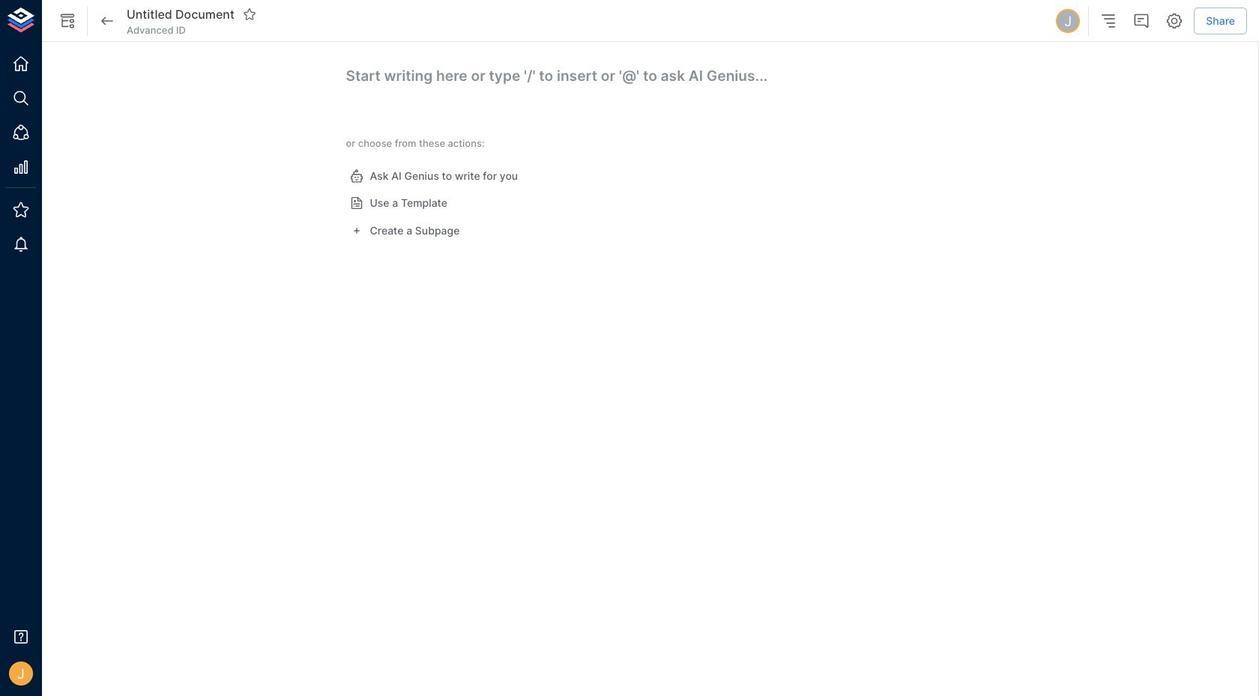 Task type: vqa. For each thing, say whether or not it's contained in the screenshot.
Go Back image
yes



Task type: locate. For each thing, give the bounding box(es) containing it.
go back image
[[98, 12, 116, 30]]

show wiki image
[[58, 12, 76, 30]]

settings image
[[1166, 12, 1184, 30]]



Task type: describe. For each thing, give the bounding box(es) containing it.
table of contents image
[[1100, 12, 1118, 30]]

favorite image
[[243, 7, 256, 21]]

comments image
[[1133, 12, 1151, 30]]



